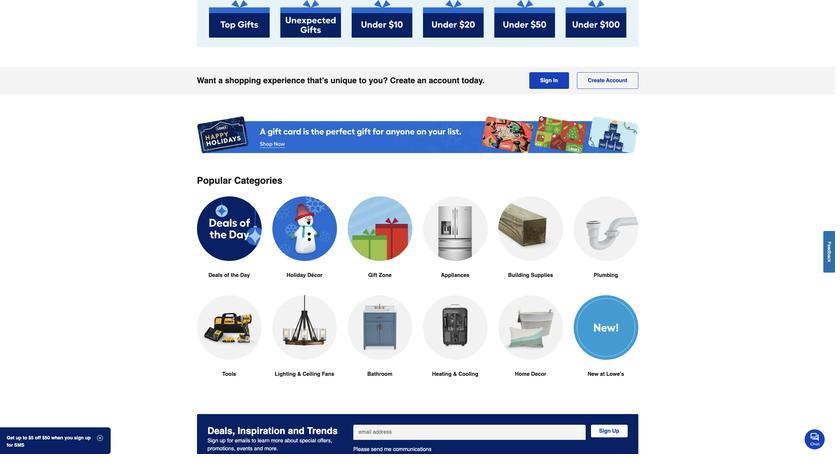 Task type: locate. For each thing, give the bounding box(es) containing it.
2 horizontal spatial to
[[359, 76, 367, 85]]

for inside get up to $5 off $50 when you sign up for sms
[[7, 443, 13, 449]]

more.
[[265, 447, 278, 453]]

&
[[297, 372, 301, 378], [453, 372, 457, 378]]

appliances
[[441, 273, 470, 279]]

1 vertical spatial and
[[254, 447, 263, 453]]

categories
[[234, 176, 283, 186]]

1 horizontal spatial a
[[827, 255, 832, 258]]

up right sign
[[85, 436, 91, 441]]

1 horizontal spatial up
[[85, 436, 91, 441]]

f
[[827, 242, 832, 245]]

you
[[65, 436, 73, 441]]

1 horizontal spatial for
[[227, 439, 233, 445]]

sign inside "deals, inspiration and trends sign up for emails to learn more about special offers, promotions, events and more."
[[208, 439, 218, 445]]

to left $5
[[23, 436, 27, 441]]

sms
[[14, 443, 24, 449]]

appliances link
[[423, 197, 488, 296]]

1 horizontal spatial to
[[252, 439, 256, 445]]

new at lowe's
[[588, 372, 624, 378]]

create left the an
[[390, 76, 415, 85]]

& inside heating & cooling link
[[453, 372, 457, 378]]

a gray fabric storage basket with a white liner and a taupe, blue and green lumbar pillow. image
[[498, 296, 563, 361]]

lowe's
[[607, 372, 624, 378]]

up
[[16, 436, 21, 441], [85, 436, 91, 441], [220, 439, 226, 445]]

building supplies link
[[498, 197, 563, 296]]

lighting & ceiling fans link
[[272, 296, 337, 395]]

for up promotions,
[[227, 439, 233, 445]]

lighting
[[275, 372, 296, 378]]

up up promotions,
[[220, 439, 226, 445]]

0 horizontal spatial and
[[254, 447, 263, 453]]

1 vertical spatial sign
[[599, 429, 611, 435]]

special
[[300, 439, 316, 445]]

1 horizontal spatial sign
[[540, 78, 552, 84]]

an end section of a four-by-four pressure treated post. image
[[498, 197, 563, 262]]

emails
[[235, 439, 250, 445]]

plumbing link
[[574, 197, 639, 296]]

create
[[390, 76, 415, 85], [588, 78, 605, 84]]

c
[[827, 258, 832, 260]]

a blue 2-door bathroom vanity with a white top, gold faucet and gold hardware. image
[[348, 296, 412, 361]]

please
[[353, 447, 370, 453]]

and down learn on the bottom left of the page
[[254, 447, 263, 453]]

sign up button
[[591, 426, 628, 438]]

that's
[[307, 76, 328, 85]]

0 vertical spatial sign
[[540, 78, 552, 84]]

a right want
[[218, 76, 223, 85]]

sign up promotions,
[[208, 439, 218, 445]]

for down 'get'
[[7, 443, 13, 449]]

f e e d b a c k button
[[824, 231, 835, 273]]

2 & from the left
[[453, 372, 457, 378]]

deals,
[[208, 426, 235, 437]]

up up sms
[[16, 436, 21, 441]]

e up the b
[[827, 247, 832, 250]]

sign
[[540, 78, 552, 84], [599, 429, 611, 435], [208, 439, 218, 445]]

a white p v c p-trap. image
[[574, 197, 639, 262]]

1 horizontal spatial create
[[588, 78, 605, 84]]

events
[[237, 447, 253, 453]]

get
[[7, 436, 14, 441]]

& left the ceiling
[[297, 372, 301, 378]]

bathroom link
[[348, 296, 412, 395]]

0 horizontal spatial create
[[390, 76, 415, 85]]

2 horizontal spatial up
[[220, 439, 226, 445]]

k
[[827, 260, 832, 263]]

new. image
[[574, 296, 639, 361]]

1 horizontal spatial &
[[453, 372, 457, 378]]

chat invite button image
[[805, 430, 825, 450]]

sign inside button
[[540, 78, 552, 84]]

0 horizontal spatial to
[[23, 436, 27, 441]]

a up 'k'
[[827, 255, 832, 258]]

send
[[371, 447, 383, 453]]

sign in button
[[529, 72, 569, 89]]

shopping
[[225, 76, 261, 85]]

of
[[224, 273, 229, 279]]

promotions,
[[208, 447, 236, 453]]

home decor link
[[498, 296, 563, 395]]

holiday
[[287, 273, 306, 279]]

home decor
[[515, 372, 547, 378]]

to
[[359, 76, 367, 85], [23, 436, 27, 441], [252, 439, 256, 445]]

1 horizontal spatial and
[[288, 426, 305, 437]]

& inside lighting & ceiling fans link
[[297, 372, 301, 378]]

for
[[227, 439, 233, 445], [7, 443, 13, 449]]

day
[[240, 273, 250, 279]]

0 horizontal spatial a
[[218, 76, 223, 85]]

0 horizontal spatial for
[[7, 443, 13, 449]]

at
[[600, 372, 605, 378]]

me
[[384, 447, 392, 453]]

f e e d b a c k
[[827, 242, 832, 263]]

a
[[218, 76, 223, 85], [827, 255, 832, 258]]

2 horizontal spatial sign
[[599, 429, 611, 435]]

e up d
[[827, 245, 832, 247]]

to left learn on the bottom left of the page
[[252, 439, 256, 445]]

a 5-light black metal and wood chandelier. image
[[272, 296, 337, 361]]

2 vertical spatial sign
[[208, 439, 218, 445]]

1 vertical spatial a
[[827, 255, 832, 258]]

create left account
[[588, 78, 605, 84]]

sign up
[[599, 429, 620, 435]]

0 horizontal spatial sign
[[208, 439, 218, 445]]

& for lighting
[[297, 372, 301, 378]]

0 horizontal spatial &
[[297, 372, 301, 378]]

e
[[827, 245, 832, 247], [827, 247, 832, 250]]

sign left in
[[540, 78, 552, 84]]

under 50 dollars. image
[[494, 0, 555, 38]]

0 vertical spatial a
[[218, 76, 223, 85]]

sign left up
[[599, 429, 611, 435]]

create account button
[[577, 72, 639, 89]]

popular
[[197, 176, 232, 186]]

and up about
[[288, 426, 305, 437]]

sign inside button
[[599, 429, 611, 435]]

to left you?
[[359, 76, 367, 85]]

a inside button
[[827, 255, 832, 258]]

for inside "deals, inspiration and trends sign up for emails to learn more about special offers, promotions, events and more."
[[227, 439, 233, 445]]

a stainless french door refrigerator with a bottom freezer and middle storage drawer. image
[[423, 197, 488, 262]]

& right the heating
[[453, 372, 457, 378]]

a dewalt cordless drill with batteries, a charger and a soft case. image
[[197, 296, 262, 361]]

under 10 dollars. image
[[352, 0, 412, 38]]

sign for sign up
[[599, 429, 611, 435]]

unique
[[331, 76, 357, 85]]

1 & from the left
[[297, 372, 301, 378]]



Task type: vqa. For each thing, say whether or not it's contained in the screenshot.
Doorbell Extenders Link
no



Task type: describe. For each thing, give the bounding box(es) containing it.
want
[[197, 76, 216, 85]]

create inside button
[[588, 78, 605, 84]]

trends
[[307, 426, 338, 437]]

to inside get up to $5 off $50 when you sign up for sms
[[23, 436, 27, 441]]

tools
[[222, 372, 236, 378]]

learn
[[258, 439, 270, 445]]

2 e from the top
[[827, 247, 832, 250]]

decor
[[531, 372, 547, 378]]

an
[[417, 76, 427, 85]]

holiday décor link
[[272, 197, 337, 296]]

a black indoor utility heater with a thermostat. image
[[423, 296, 488, 361]]

$50
[[42, 436, 50, 441]]

offers,
[[318, 439, 332, 445]]

deals, inspiration and trends sign up for emails to learn more about special offers, promotions, events and more.
[[208, 426, 338, 453]]

ceiling
[[303, 372, 321, 378]]

heating & cooling
[[432, 372, 479, 378]]

plumbing
[[594, 273, 618, 279]]

décor
[[307, 273, 323, 279]]

b
[[827, 253, 832, 255]]

gift zone link
[[348, 197, 412, 296]]

a gift card is the perfect gift for anyone on your list. shop now. image
[[197, 115, 639, 157]]

up
[[612, 429, 620, 435]]

under 100 dollars. image
[[566, 0, 627, 38]]

when
[[51, 436, 63, 441]]

1 e from the top
[[827, 245, 832, 247]]

unexpected gifts. image
[[280, 0, 341, 38]]

& for heating
[[453, 372, 457, 378]]

gift
[[368, 273, 378, 279]]

new at lowe's link
[[574, 296, 639, 395]]

account
[[606, 78, 628, 84]]

deals of the day icon. image
[[197, 197, 262, 262]]

sign
[[74, 436, 84, 441]]

about
[[285, 439, 298, 445]]

lighting & ceiling fans
[[275, 372, 334, 378]]

an icon of red and green wrapped gifts. image
[[348, 197, 412, 262]]

to inside "deals, inspiration and trends sign up for emails to learn more about special offers, promotions, events and more."
[[252, 439, 256, 445]]

an inflatable snowman decoration with a red-and-white striped hat, blue mittens and a blue scarf. image
[[272, 197, 337, 262]]

under 20 dollars. image
[[423, 0, 484, 38]]

zone
[[379, 273, 392, 279]]

account
[[429, 76, 460, 85]]

fans
[[322, 372, 334, 378]]

experience
[[263, 76, 305, 85]]

building
[[508, 273, 530, 279]]

deals of the day link
[[197, 197, 262, 296]]

create account link
[[577, 72, 639, 89]]

tools link
[[197, 296, 262, 395]]

inspiration
[[238, 426, 285, 437]]

0 vertical spatial and
[[288, 426, 305, 437]]

holiday décor
[[287, 273, 323, 279]]

today.
[[462, 76, 485, 85]]

sign for sign in
[[540, 78, 552, 84]]

more
[[271, 439, 283, 445]]

emailAddress text field
[[356, 426, 583, 437]]

create account
[[588, 78, 628, 84]]

get up to $5 off $50 when you sign up for sms
[[7, 436, 91, 449]]

want a shopping experience that's unique to you? create an account today.
[[197, 76, 485, 85]]

new
[[588, 372, 599, 378]]

top gifts. image
[[209, 0, 270, 38]]

popular categories
[[197, 176, 283, 186]]

sign in
[[540, 78, 558, 84]]

supplies
[[531, 273, 553, 279]]

deals of the day
[[209, 273, 250, 279]]

0 horizontal spatial up
[[16, 436, 21, 441]]

communications
[[393, 447, 432, 453]]

sign in link
[[529, 72, 569, 89]]

$5
[[28, 436, 34, 441]]

gift zone
[[368, 273, 392, 279]]

you?
[[369, 76, 388, 85]]

up inside "deals, inspiration and trends sign up for emails to learn more about special offers, promotions, events and more."
[[220, 439, 226, 445]]

bathroom
[[367, 372, 393, 378]]

cooling
[[459, 372, 479, 378]]

the
[[231, 273, 239, 279]]

building supplies
[[508, 273, 553, 279]]

d
[[827, 250, 832, 253]]

heating
[[432, 372, 452, 378]]

deals
[[209, 273, 223, 279]]

home
[[515, 372, 530, 378]]

heating & cooling link
[[423, 296, 488, 395]]

off
[[35, 436, 41, 441]]

in
[[554, 78, 558, 84]]



